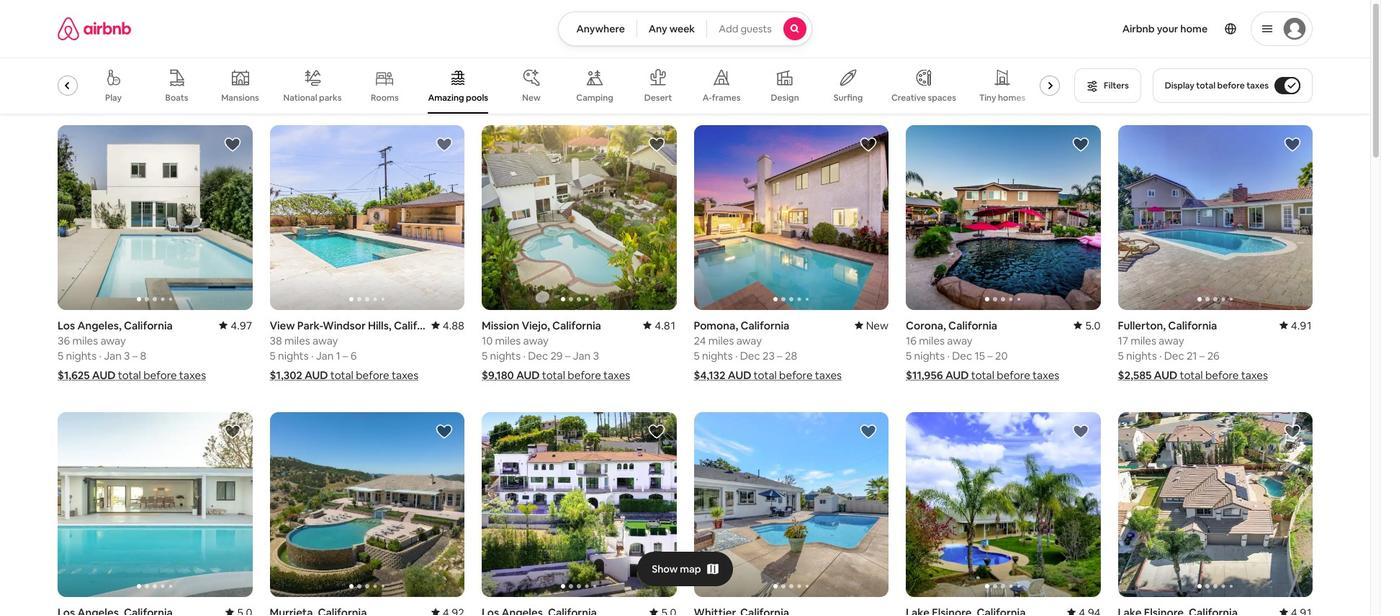 Task type: describe. For each thing, give the bounding box(es) containing it.
$1,302 aud
[[270, 369, 328, 383]]

angeles,
[[77, 319, 122, 333]]

28
[[785, 349, 798, 363]]

airbnb
[[1123, 22, 1155, 35]]

· inside 38 miles away 5 nights · jan 1 – 6 $1,302 aud total before taxes
[[311, 349, 314, 363]]

frames
[[712, 92, 741, 104]]

jan inside 38 miles away 5 nights · jan 1 – 6 $1,302 aud total before taxes
[[316, 349, 334, 363]]

before inside 38 miles away 5 nights · jan 1 – 6 $1,302 aud total before taxes
[[356, 369, 389, 383]]

dec for 24 miles away
[[740, 349, 760, 363]]

3 inside mission viejo, california 10 miles away 5 nights · dec 29 – jan 3 $9,180 aud total before taxes
[[593, 349, 599, 363]]

miles inside 38 miles away 5 nights · jan 1 – 6 $1,302 aud total before taxes
[[285, 334, 310, 348]]

spaces
[[928, 92, 957, 104]]

pools
[[466, 92, 488, 104]]

before inside mission viejo, california 10 miles away 5 nights · dec 29 – jan 3 $9,180 aud total before taxes
[[568, 369, 601, 383]]

6
[[351, 349, 357, 363]]

add to wishlist: view park-windsor hills, california image
[[436, 136, 453, 153]]

creative spaces
[[892, 92, 957, 104]]

nights inside pomona, california 24 miles away 5 nights · dec 23 – 28 $4,132 aud total before taxes
[[702, 349, 733, 363]]

camping
[[577, 92, 614, 104]]

· inside pomona, california 24 miles away 5 nights · dec 23 – 28 $4,132 aud total before taxes
[[735, 349, 738, 363]]

away inside fullerton, california 17 miles away 5 nights · dec 21 – 26 $2,585 aud total before taxes
[[1159, 334, 1185, 348]]

5 inside los angeles, california 36 miles away 5 nights · jan 3 – 8 $1,625 aud total before taxes
[[58, 349, 64, 363]]

taxes inside fullerton, california 17 miles away 5 nights · dec 21 – 26 $2,585 aud total before taxes
[[1242, 369, 1269, 383]]

tiny homes
[[980, 92, 1026, 104]]

5 inside mission viejo, california 10 miles away 5 nights · dec 29 – jan 3 $9,180 aud total before taxes
[[482, 349, 488, 363]]

desert
[[645, 92, 672, 104]]

· inside fullerton, california 17 miles away 5 nights · dec 21 – 26 $2,585 aud total before taxes
[[1160, 349, 1162, 363]]

$11,956 aud
[[906, 369, 969, 383]]

dec for 16 miles away
[[952, 349, 973, 363]]

before inside pomona, california 24 miles away 5 nights · dec 23 – 28 $4,132 aud total before taxes
[[780, 369, 813, 383]]

38
[[270, 334, 282, 348]]

– inside pomona, california 24 miles away 5 nights · dec 23 – 28 $4,132 aud total before taxes
[[777, 349, 783, 363]]

– inside fullerton, california 17 miles away 5 nights · dec 21 – 26 $2,585 aud total before taxes
[[1200, 349, 1206, 363]]

add to wishlist: corona, california image
[[1072, 136, 1090, 153]]

$1,625 aud
[[58, 369, 116, 383]]

4.92 out of 5 average rating image
[[431, 607, 465, 616]]

add to wishlist: lake elsinore, california image
[[1072, 424, 1090, 441]]

total inside fullerton, california 17 miles away 5 nights · dec 21 – 26 $2,585 aud total before taxes
[[1180, 369, 1204, 383]]

17
[[1118, 334, 1129, 348]]

parks
[[319, 92, 342, 104]]

total inside pomona, california 24 miles away 5 nights · dec 23 – 28 $4,132 aud total before taxes
[[754, 369, 777, 383]]

4.97 out of 5 average rating image
[[219, 319, 253, 333]]

10
[[482, 334, 493, 348]]

nights inside los angeles, california 36 miles away 5 nights · jan 3 – 8 $1,625 aud total before taxes
[[66, 349, 97, 363]]

fullerton,
[[1118, 319, 1166, 333]]

– inside 38 miles away 5 nights · jan 1 – 6 $1,302 aud total before taxes
[[343, 349, 348, 363]]

show map
[[652, 563, 701, 576]]

– inside los angeles, california 36 miles away 5 nights · jan 3 – 8 $1,625 aud total before taxes
[[132, 349, 138, 363]]

national parks
[[284, 92, 342, 104]]

5.0 out of 5 average rating image for 2nd add to wishlist: los angeles, california icon from the top of the page
[[226, 607, 253, 616]]

california for corona,
[[949, 319, 998, 333]]

tropical
[[34, 92, 66, 104]]

4.81 out of 5 average rating image
[[644, 319, 677, 333]]

corona, california 16 miles away 5 nights · dec 15 – 20 $11,956 aud total before taxes
[[906, 319, 1060, 383]]

display
[[1165, 80, 1195, 91]]

a-frames
[[703, 92, 741, 104]]

$2,585 aud
[[1118, 369, 1178, 383]]

21
[[1187, 349, 1198, 363]]

away inside los angeles, california 36 miles away 5 nights · jan 3 – 8 $1,625 aud total before taxes
[[100, 334, 126, 348]]

taxes inside los angeles, california 36 miles away 5 nights · jan 3 – 8 $1,625 aud total before taxes
[[179, 369, 206, 383]]

airbnb your home
[[1123, 22, 1208, 35]]

miles inside fullerton, california 17 miles away 5 nights · dec 21 – 26 $2,585 aud total before taxes
[[1131, 334, 1157, 348]]

pomona, california 24 miles away 5 nights · dec 23 – 28 $4,132 aud total before taxes
[[694, 319, 842, 383]]

play
[[105, 92, 122, 104]]

1
[[336, 349, 341, 363]]

1 horizontal spatial new
[[866, 319, 889, 333]]

total inside los angeles, california 36 miles away 5 nights · jan 3 – 8 $1,625 aud total before taxes
[[118, 369, 141, 383]]

creative
[[892, 92, 926, 104]]

your
[[1157, 22, 1179, 35]]

show map button
[[638, 553, 733, 587]]

5 inside corona, california 16 miles away 5 nights · dec 15 – 20 $11,956 aud total before taxes
[[906, 349, 912, 363]]

jan inside los angeles, california 36 miles away 5 nights · jan 3 – 8 $1,625 aud total before taxes
[[104, 349, 122, 363]]

los angeles, california 36 miles away 5 nights · jan 3 – 8 $1,625 aud total before taxes
[[58, 319, 206, 383]]

3 inside los angeles, california 36 miles away 5 nights · jan 3 – 8 $1,625 aud total before taxes
[[124, 349, 130, 363]]

total inside corona, california 16 miles away 5 nights · dec 15 – 20 $11,956 aud total before taxes
[[972, 369, 995, 383]]

· inside corona, california 16 miles away 5 nights · dec 15 – 20 $11,956 aud total before taxes
[[948, 349, 950, 363]]

away inside 38 miles away 5 nights · jan 1 – 6 $1,302 aud total before taxes
[[313, 334, 338, 348]]

taxes inside pomona, california 24 miles away 5 nights · dec 23 – 28 $4,132 aud total before taxes
[[815, 369, 842, 383]]

airbnb your home link
[[1114, 14, 1217, 44]]

week
[[670, 22, 695, 35]]

taxes inside 38 miles away 5 nights · jan 1 – 6 $1,302 aud total before taxes
[[392, 369, 419, 383]]

add to wishlist: lake elsinore, california image
[[1284, 424, 1302, 441]]

add guests
[[719, 22, 772, 35]]

dec for 17 miles away
[[1165, 349, 1185, 363]]



Task type: locate. For each thing, give the bounding box(es) containing it.
5.0
[[1086, 319, 1101, 333]]

dec
[[528, 349, 548, 363], [740, 349, 760, 363], [952, 349, 973, 363], [1165, 349, 1185, 363]]

5 miles from the left
[[919, 334, 945, 348]]

1 5 from the left
[[58, 349, 64, 363]]

5
[[58, 349, 64, 363], [270, 349, 276, 363], [482, 349, 488, 363], [694, 349, 700, 363], [906, 349, 912, 363], [1118, 349, 1124, 363]]

corona,
[[906, 319, 947, 333]]

3 dec from the left
[[952, 349, 973, 363]]

38 miles away 5 nights · jan 1 – 6 $1,302 aud total before taxes
[[270, 334, 419, 383]]

miles down fullerton,
[[1131, 334, 1157, 348]]

4.88 out of 5 average rating image
[[431, 319, 465, 333]]

2 jan from the left
[[316, 349, 334, 363]]

· up $9,180 aud
[[523, 349, 526, 363]]

tiny
[[980, 92, 997, 104]]

fullerton, california 17 miles away 5 nights · dec 21 – 26 $2,585 aud total before taxes
[[1118, 319, 1269, 383]]

6 miles from the left
[[1131, 334, 1157, 348]]

5 down 10
[[482, 349, 488, 363]]

viejo,
[[522, 319, 550, 333]]

4.91
[[1292, 319, 1313, 333]]

· up $11,956 aud
[[948, 349, 950, 363]]

3 left 8
[[124, 349, 130, 363]]

5.0 out of 5 average rating image
[[226, 607, 253, 616], [650, 607, 677, 616]]

add to wishlist: los angeles, california image
[[648, 424, 665, 441]]

2 away from the left
[[313, 334, 338, 348]]

4.91 out of 5 average rating image containing 4.91
[[1280, 319, 1313, 333]]

3 right 29
[[593, 349, 599, 363]]

group containing national parks
[[30, 58, 1066, 114]]

dec inside pomona, california 24 miles away 5 nights · dec 23 – 28 $4,132 aud total before taxes
[[740, 349, 760, 363]]

1 miles from the left
[[72, 334, 98, 348]]

amazing pools
[[428, 92, 488, 104]]

miles right 38
[[285, 334, 310, 348]]

None search field
[[559, 12, 812, 46]]

1 nights from the left
[[66, 349, 97, 363]]

before inside fullerton, california 17 miles away 5 nights · dec 21 – 26 $2,585 aud total before taxes
[[1206, 369, 1239, 383]]

total inside 38 miles away 5 nights · jan 1 – 6 $1,302 aud total before taxes
[[330, 369, 354, 383]]

los
[[58, 319, 75, 333]]

taxes
[[1247, 80, 1269, 91], [179, 369, 206, 383], [392, 369, 419, 383], [604, 369, 631, 383], [815, 369, 842, 383], [1033, 369, 1060, 383], [1242, 369, 1269, 383]]

california inside mission viejo, california 10 miles away 5 nights · dec 29 – jan 3 $9,180 aud total before taxes
[[552, 319, 601, 333]]

dec inside mission viejo, california 10 miles away 5 nights · dec 29 – jan 3 $9,180 aud total before taxes
[[528, 349, 548, 363]]

– right 21
[[1200, 349, 1206, 363]]

· inside los angeles, california 36 miles away 5 nights · jan 3 – 8 $1,625 aud total before taxes
[[99, 349, 101, 363]]

add to wishlist: whittier, california image
[[860, 424, 877, 441]]

0 horizontal spatial jan
[[104, 349, 122, 363]]

miles down angeles, at the left
[[72, 334, 98, 348]]

1 dec from the left
[[528, 349, 548, 363]]

· up $1,625 aud on the bottom of the page
[[99, 349, 101, 363]]

2 add to wishlist: los angeles, california image from the top
[[224, 424, 241, 441]]

design
[[771, 92, 799, 104]]

miles down 'mission'
[[495, 334, 521, 348]]

nights
[[66, 349, 97, 363], [278, 349, 309, 363], [490, 349, 521, 363], [702, 349, 733, 363], [915, 349, 945, 363], [1127, 349, 1157, 363]]

pomona,
[[694, 319, 739, 333]]

before
[[1218, 80, 1245, 91], [143, 369, 177, 383], [356, 369, 389, 383], [568, 369, 601, 383], [780, 369, 813, 383], [997, 369, 1031, 383], [1206, 369, 1239, 383]]

guests
[[741, 22, 772, 35]]

dec left 21
[[1165, 349, 1185, 363]]

2 5 from the left
[[270, 349, 276, 363]]

miles inside mission viejo, california 10 miles away 5 nights · dec 29 – jan 3 $9,180 aud total before taxes
[[495, 334, 521, 348]]

4 away from the left
[[737, 334, 762, 348]]

away down fullerton,
[[1159, 334, 1185, 348]]

map
[[680, 563, 701, 576]]

add guests button
[[707, 12, 812, 46]]

dec inside fullerton, california 17 miles away 5 nights · dec 21 – 26 $2,585 aud total before taxes
[[1165, 349, 1185, 363]]

nights up $11,956 aud
[[915, 349, 945, 363]]

before inside los angeles, california 36 miles away 5 nights · jan 3 – 8 $1,625 aud total before taxes
[[143, 369, 177, 383]]

away down viejo,
[[523, 334, 549, 348]]

add to wishlist: fullerton, california image
[[1284, 136, 1302, 153]]

2 miles from the left
[[285, 334, 310, 348]]

$4,132 aud
[[694, 369, 752, 383]]

36
[[58, 334, 70, 348]]

26
[[1208, 349, 1220, 363]]

away down angeles, at the left
[[100, 334, 126, 348]]

add to wishlist: los angeles, california image
[[224, 136, 241, 153], [224, 424, 241, 441]]

5 down 24
[[694, 349, 700, 363]]

profile element
[[830, 0, 1313, 58]]

– right 29
[[565, 349, 571, 363]]

total down 1
[[330, 369, 354, 383]]

2 · from the left
[[311, 349, 314, 363]]

4 dec from the left
[[1165, 349, 1185, 363]]

nights inside mission viejo, california 10 miles away 5 nights · dec 29 – jan 3 $9,180 aud total before taxes
[[490, 349, 521, 363]]

5 nights from the left
[[915, 349, 945, 363]]

jan left 8
[[104, 349, 122, 363]]

filters button
[[1075, 68, 1142, 103]]

0 vertical spatial add to wishlist: los angeles, california image
[[224, 136, 241, 153]]

california up 29
[[552, 319, 601, 333]]

1 horizontal spatial jan
[[316, 349, 334, 363]]

new inside group
[[523, 92, 541, 104]]

1 vertical spatial 4.91 out of 5 average rating image
[[1280, 607, 1313, 616]]

dec inside corona, california 16 miles away 5 nights · dec 15 – 20 $11,956 aud total before taxes
[[952, 349, 973, 363]]

filters
[[1104, 80, 1129, 91]]

– inside corona, california 16 miles away 5 nights · dec 15 – 20 $11,956 aud total before taxes
[[988, 349, 993, 363]]

california inside los angeles, california 36 miles away 5 nights · jan 3 – 8 $1,625 aud total before taxes
[[124, 319, 173, 333]]

0 horizontal spatial 5.0 out of 5 average rating image
[[226, 607, 253, 616]]

anywhere
[[577, 22, 625, 35]]

8
[[140, 349, 146, 363]]

4 5 from the left
[[694, 349, 700, 363]]

4 · from the left
[[735, 349, 738, 363]]

– left 8
[[132, 349, 138, 363]]

5 california from the left
[[1169, 319, 1218, 333]]

california up 15
[[949, 319, 998, 333]]

3 jan from the left
[[573, 349, 591, 363]]

jan inside mission viejo, california 10 miles away 5 nights · dec 29 – jan 3 $9,180 aud total before taxes
[[573, 349, 591, 363]]

jan right 29
[[573, 349, 591, 363]]

2 horizontal spatial jan
[[573, 349, 591, 363]]

3 california from the left
[[741, 319, 790, 333]]

· up $2,585 aud
[[1160, 349, 1162, 363]]

2 dec from the left
[[740, 349, 760, 363]]

6 – from the left
[[1200, 349, 1206, 363]]

–
[[132, 349, 138, 363], [343, 349, 348, 363], [565, 349, 571, 363], [777, 349, 783, 363], [988, 349, 993, 363], [1200, 349, 1206, 363]]

2 3 from the left
[[593, 349, 599, 363]]

display total before taxes
[[1165, 80, 1269, 91]]

taxes inside mission viejo, california 10 miles away 5 nights · dec 29 – jan 3 $9,180 aud total before taxes
[[604, 369, 631, 383]]

5.0 out of 5 average rating image for add to wishlist: los angeles, california image
[[650, 607, 677, 616]]

miles
[[72, 334, 98, 348], [285, 334, 310, 348], [495, 334, 521, 348], [709, 334, 734, 348], [919, 334, 945, 348], [1131, 334, 1157, 348]]

mansions
[[221, 92, 259, 104]]

california for pomona,
[[741, 319, 790, 333]]

– right the 23
[[777, 349, 783, 363]]

miles down 'pomona,'
[[709, 334, 734, 348]]

away up $11,956 aud
[[947, 334, 973, 348]]

5 down 36
[[58, 349, 64, 363]]

total inside mission viejo, california 10 miles away 5 nights · dec 29 – jan 3 $9,180 aud total before taxes
[[542, 369, 566, 383]]

4.88
[[443, 319, 465, 333]]

any week
[[649, 22, 695, 35]]

mission viejo, california 10 miles away 5 nights · dec 29 – jan 3 $9,180 aud total before taxes
[[482, 319, 631, 383]]

new right pools
[[523, 92, 541, 104]]

dec left 29
[[528, 349, 548, 363]]

– right 15
[[988, 349, 993, 363]]

nights up $2,585 aud
[[1127, 349, 1157, 363]]

1 5.0 out of 5 average rating image from the left
[[226, 607, 253, 616]]

0 vertical spatial 4.91 out of 5 average rating image
[[1280, 319, 1313, 333]]

1 horizontal spatial 5.0 out of 5 average rating image
[[650, 607, 677, 616]]

5 down 17
[[1118, 349, 1124, 363]]

6 nights from the left
[[1127, 349, 1157, 363]]

miles inside corona, california 16 miles away 5 nights · dec 15 – 20 $11,956 aud total before taxes
[[919, 334, 945, 348]]

show
[[652, 563, 678, 576]]

0 horizontal spatial 3
[[124, 349, 130, 363]]

20
[[996, 349, 1008, 363]]

4 california from the left
[[949, 319, 998, 333]]

2 5.0 out of 5 average rating image from the left
[[650, 607, 677, 616]]

away inside corona, california 16 miles away 5 nights · dec 15 – 20 $11,956 aud total before taxes
[[947, 334, 973, 348]]

boats
[[165, 92, 188, 104]]

total down 15
[[972, 369, 995, 383]]

2 4.91 out of 5 average rating image from the top
[[1280, 607, 1313, 616]]

15
[[975, 349, 985, 363]]

5 – from the left
[[988, 349, 993, 363]]

total down 21
[[1180, 369, 1204, 383]]

mission
[[482, 319, 520, 333]]

away inside pomona, california 24 miles away 5 nights · dec 23 – 28 $4,132 aud total before taxes
[[737, 334, 762, 348]]

new
[[523, 92, 541, 104], [866, 319, 889, 333]]

jan
[[104, 349, 122, 363], [316, 349, 334, 363], [573, 349, 591, 363]]

nights up $9,180 aud
[[490, 349, 521, 363]]

4 miles from the left
[[709, 334, 734, 348]]

0 horizontal spatial new
[[523, 92, 541, 104]]

dec left the 23
[[740, 349, 760, 363]]

california inside fullerton, california 17 miles away 5 nights · dec 21 – 26 $2,585 aud total before taxes
[[1169, 319, 1218, 333]]

3
[[124, 349, 130, 363], [593, 349, 599, 363]]

none search field containing anywhere
[[559, 12, 812, 46]]

5 · from the left
[[948, 349, 950, 363]]

miles down corona,
[[919, 334, 945, 348]]

total down the 23
[[754, 369, 777, 383]]

anywhere button
[[559, 12, 637, 46]]

2 california from the left
[[552, 319, 601, 333]]

any
[[649, 22, 668, 35]]

1 4.91 out of 5 average rating image from the top
[[1280, 319, 1313, 333]]

california
[[124, 319, 173, 333], [552, 319, 601, 333], [741, 319, 790, 333], [949, 319, 998, 333], [1169, 319, 1218, 333]]

1 vertical spatial add to wishlist: los angeles, california image
[[224, 424, 241, 441]]

national
[[284, 92, 317, 104]]

1 away from the left
[[100, 334, 126, 348]]

3 5 from the left
[[482, 349, 488, 363]]

total
[[1197, 80, 1216, 91], [118, 369, 141, 383], [330, 369, 354, 383], [542, 369, 566, 383], [754, 369, 777, 383], [972, 369, 995, 383], [1180, 369, 1204, 383]]

1 horizontal spatial 3
[[593, 349, 599, 363]]

california up 8
[[124, 319, 173, 333]]

nights up $1,302 aud
[[278, 349, 309, 363]]

california up 21
[[1169, 319, 1218, 333]]

california for fullerton,
[[1169, 319, 1218, 333]]

24
[[694, 334, 706, 348]]

add to wishlist: murrieta, california image
[[436, 424, 453, 441]]

group
[[30, 58, 1066, 114], [58, 125, 253, 310], [270, 125, 465, 310], [482, 125, 677, 310], [694, 125, 889, 310], [906, 125, 1101, 310], [1118, 125, 1313, 310], [58, 413, 253, 598], [270, 413, 465, 598], [482, 413, 677, 598], [694, 413, 889, 598], [906, 413, 1101, 598], [1118, 413, 1313, 598]]

5 5 from the left
[[906, 349, 912, 363]]

16
[[906, 334, 917, 348]]

4 – from the left
[[777, 349, 783, 363]]

new left corona,
[[866, 319, 889, 333]]

4.91 out of 5 average rating image
[[1280, 319, 1313, 333], [1280, 607, 1313, 616]]

4 nights from the left
[[702, 349, 733, 363]]

– right 1
[[343, 349, 348, 363]]

miles inside pomona, california 24 miles away 5 nights · dec 23 – 28 $4,132 aud total before taxes
[[709, 334, 734, 348]]

nights inside 38 miles away 5 nights · jan 1 – 6 $1,302 aud total before taxes
[[278, 349, 309, 363]]

1 jan from the left
[[104, 349, 122, 363]]

california up the 23
[[741, 319, 790, 333]]

· up $4,132 aud
[[735, 349, 738, 363]]

homes
[[998, 92, 1026, 104]]

away inside mission viejo, california 10 miles away 5 nights · dec 29 – jan 3 $9,180 aud total before taxes
[[523, 334, 549, 348]]

· inside mission viejo, california 10 miles away 5 nights · dec 29 – jan 3 $9,180 aud total before taxes
[[523, 349, 526, 363]]

add to wishlist: mission viejo, california image
[[648, 136, 665, 153]]

a-
[[703, 92, 712, 104]]

5 away from the left
[[947, 334, 973, 348]]

6 · from the left
[[1160, 349, 1162, 363]]

home
[[1181, 22, 1208, 35]]

total right "display"
[[1197, 80, 1216, 91]]

amazing
[[428, 92, 464, 104]]

1 add to wishlist: los angeles, california image from the top
[[224, 136, 241, 153]]

29
[[551, 349, 563, 363]]

0 vertical spatial new
[[523, 92, 541, 104]]

away
[[100, 334, 126, 348], [313, 334, 338, 348], [523, 334, 549, 348], [737, 334, 762, 348], [947, 334, 973, 348], [1159, 334, 1185, 348]]

1 vertical spatial new
[[866, 319, 889, 333]]

1 – from the left
[[132, 349, 138, 363]]

surfing
[[834, 92, 863, 104]]

5 inside fullerton, california 17 miles away 5 nights · dec 21 – 26 $2,585 aud total before taxes
[[1118, 349, 1124, 363]]

dec left 15
[[952, 349, 973, 363]]

jan left 1
[[316, 349, 334, 363]]

add
[[719, 22, 739, 35]]

away up 1
[[313, 334, 338, 348]]

·
[[99, 349, 101, 363], [311, 349, 314, 363], [523, 349, 526, 363], [735, 349, 738, 363], [948, 349, 950, 363], [1160, 349, 1162, 363]]

4.81
[[655, 319, 677, 333]]

3 · from the left
[[523, 349, 526, 363]]

2 – from the left
[[343, 349, 348, 363]]

4.94 out of 5 average rating image
[[1068, 607, 1101, 616]]

miles inside los angeles, california 36 miles away 5 nights · jan 3 – 8 $1,625 aud total before taxes
[[72, 334, 98, 348]]

3 miles from the left
[[495, 334, 521, 348]]

5.0 out of 5 average rating image
[[1074, 319, 1101, 333]]

away down 'pomona,'
[[737, 334, 762, 348]]

1 california from the left
[[124, 319, 173, 333]]

3 – from the left
[[565, 349, 571, 363]]

1 3 from the left
[[124, 349, 130, 363]]

taxes inside corona, california 16 miles away 5 nights · dec 15 – 20 $11,956 aud total before taxes
[[1033, 369, 1060, 383]]

total down 29
[[542, 369, 566, 383]]

any week button
[[637, 12, 708, 46]]

nights up $4,132 aud
[[702, 349, 733, 363]]

6 5 from the left
[[1118, 349, 1124, 363]]

23
[[763, 349, 775, 363]]

5 down 38
[[270, 349, 276, 363]]

nights inside fullerton, california 17 miles away 5 nights · dec 21 – 26 $2,585 aud total before taxes
[[1127, 349, 1157, 363]]

5 inside 38 miles away 5 nights · jan 1 – 6 $1,302 aud total before taxes
[[270, 349, 276, 363]]

6 away from the left
[[1159, 334, 1185, 348]]

5 down 16
[[906, 349, 912, 363]]

3 nights from the left
[[490, 349, 521, 363]]

5 inside pomona, california 24 miles away 5 nights · dec 23 – 28 $4,132 aud total before taxes
[[694, 349, 700, 363]]

add to wishlist: pomona, california image
[[860, 136, 877, 153]]

3 away from the left
[[523, 334, 549, 348]]

before inside corona, california 16 miles away 5 nights · dec 15 – 20 $11,956 aud total before taxes
[[997, 369, 1031, 383]]

· up $1,302 aud
[[311, 349, 314, 363]]

new place to stay image
[[855, 319, 889, 333]]

1 · from the left
[[99, 349, 101, 363]]

2 nights from the left
[[278, 349, 309, 363]]

nights up $1,625 aud on the bottom of the page
[[66, 349, 97, 363]]

4.97
[[231, 319, 253, 333]]

california inside pomona, california 24 miles away 5 nights · dec 23 – 28 $4,132 aud total before taxes
[[741, 319, 790, 333]]

$9,180 aud
[[482, 369, 540, 383]]

nights inside corona, california 16 miles away 5 nights · dec 15 – 20 $11,956 aud total before taxes
[[915, 349, 945, 363]]

california inside corona, california 16 miles away 5 nights · dec 15 – 20 $11,956 aud total before taxes
[[949, 319, 998, 333]]

– inside mission viejo, california 10 miles away 5 nights · dec 29 – jan 3 $9,180 aud total before taxes
[[565, 349, 571, 363]]

total down 8
[[118, 369, 141, 383]]

rooms
[[371, 92, 399, 104]]



Task type: vqa. For each thing, say whether or not it's contained in the screenshot.
4th 5 from right
yes



